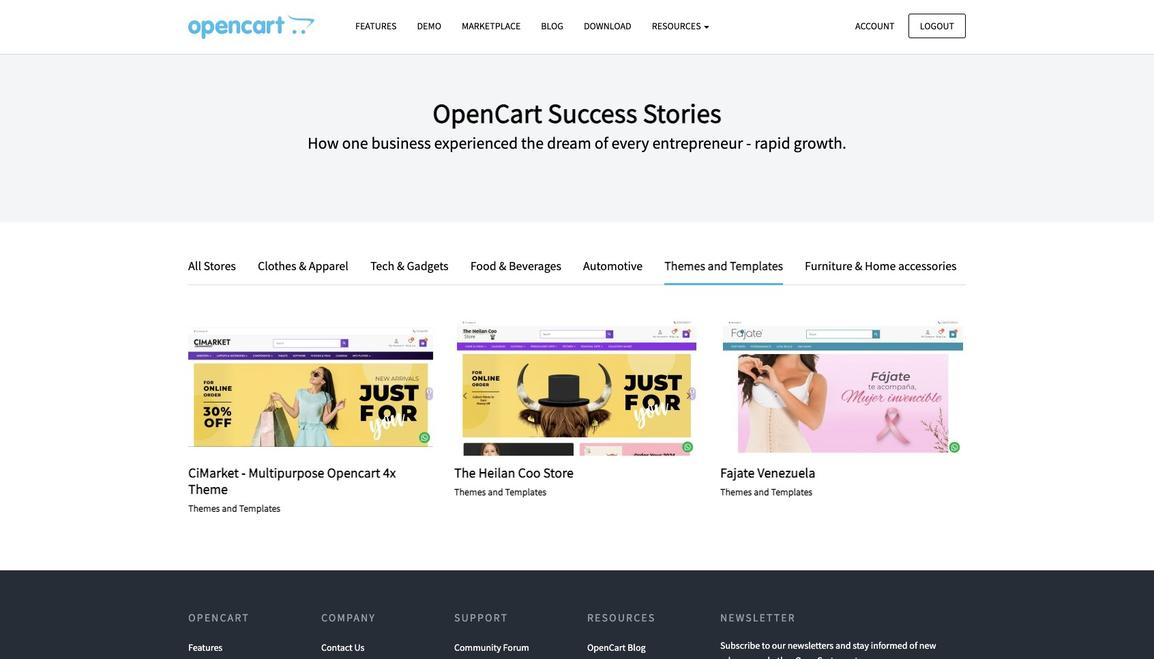 Task type: locate. For each thing, give the bounding box(es) containing it.
logout
[[920, 19, 955, 32]]

0 horizontal spatial of
[[595, 132, 608, 154]]

entrepreneur
[[653, 132, 743, 154]]

and
[[708, 258, 728, 274], [488, 486, 503, 498], [754, 486, 770, 498], [222, 502, 237, 514], [836, 639, 851, 652], [755, 655, 770, 659]]

0 vertical spatial blog
[[541, 20, 564, 32]]

1 & from the left
[[299, 258, 306, 274]]

2 view project from the left
[[540, 381, 615, 394]]

contact us link
[[321, 638, 365, 657]]

of left every
[[595, 132, 608, 154]]

0 horizontal spatial blog
[[541, 20, 564, 32]]

features for features link to the right
[[356, 20, 397, 32]]

features link
[[345, 14, 407, 38], [188, 638, 223, 657]]

themes and templates link
[[655, 257, 794, 285]]

view project link for the heilan coo store
[[540, 380, 615, 395]]

of
[[595, 132, 608, 154], [910, 639, 918, 652]]

&
[[299, 258, 306, 274], [397, 258, 405, 274], [499, 258, 507, 274], [855, 258, 863, 274]]

2 view from the left
[[540, 381, 565, 394]]

furniture
[[805, 258, 853, 274]]

our
[[772, 639, 786, 652]]

furniture & home accessories link
[[795, 257, 957, 276]]

1 horizontal spatial -
[[747, 132, 752, 154]]

view project for the heilan coo store
[[540, 381, 615, 394]]

opencart for opencart
[[188, 611, 250, 624]]

0 vertical spatial resources
[[652, 20, 703, 32]]

0 horizontal spatial view
[[274, 381, 299, 394]]

1 horizontal spatial of
[[910, 639, 918, 652]]

food & beverages
[[471, 258, 562, 274]]

marketplace
[[462, 20, 521, 32]]

releases
[[721, 655, 753, 659]]

the heilan coo store image
[[454, 319, 700, 456]]

one
[[342, 132, 368, 154]]

0 vertical spatial of
[[595, 132, 608, 154]]

project
[[302, 381, 349, 394], [568, 381, 615, 394], [835, 381, 881, 394]]

and inside fajate venezuela themes and templates
[[754, 486, 770, 498]]

2 horizontal spatial view project
[[806, 381, 881, 394]]

1 horizontal spatial view
[[540, 381, 565, 394]]

2 view project link from the left
[[540, 380, 615, 395]]

- inside cimarket - multipurpose opencart 4x theme themes and templates
[[242, 464, 246, 481]]

3 view project link from the left
[[806, 380, 881, 395]]

0 horizontal spatial features link
[[188, 638, 223, 657]]

3 view from the left
[[806, 381, 831, 394]]

0 vertical spatial features
[[356, 20, 397, 32]]

view
[[274, 381, 299, 394], [540, 381, 565, 394], [806, 381, 831, 394]]

the heilan coo store themes and templates
[[454, 464, 574, 498]]

1 view from the left
[[274, 381, 299, 394]]

events.
[[836, 655, 865, 659]]

blog
[[541, 20, 564, 32], [628, 641, 646, 654]]

view project link
[[274, 380, 349, 395], [540, 380, 615, 395], [806, 380, 881, 395]]

the
[[521, 132, 544, 154]]

subscribe to our newsletters and stay informed of new releases and other opencart events.
[[721, 639, 937, 659]]

us
[[355, 641, 365, 654]]

0 horizontal spatial view project link
[[274, 380, 349, 395]]

dream
[[547, 132, 592, 154]]

stories
[[643, 96, 722, 130]]

1 vertical spatial resources
[[588, 611, 656, 624]]

1 vertical spatial -
[[242, 464, 246, 481]]

blog link
[[531, 14, 574, 38]]

features
[[356, 20, 397, 32], [188, 641, 223, 654]]

2 horizontal spatial view project link
[[806, 380, 881, 395]]

1 horizontal spatial view project
[[540, 381, 615, 394]]

all stores link
[[188, 257, 246, 276]]

-
[[747, 132, 752, 154], [242, 464, 246, 481]]

experienced
[[434, 132, 518, 154]]

opencart inside "subscribe to our newsletters and stay informed of new releases and other opencart events."
[[796, 655, 834, 659]]

account
[[856, 19, 895, 32]]

& right food
[[499, 258, 507, 274]]

1 project from the left
[[302, 381, 349, 394]]

logout link
[[909, 13, 966, 38]]

- right cimarket
[[242, 464, 246, 481]]

automotive
[[583, 258, 643, 274]]

& for furniture
[[855, 258, 863, 274]]

opencart inside opencart success stories how one business experienced the dream of every entrepreneur - rapid growth.
[[433, 96, 543, 130]]

newsletters
[[788, 639, 834, 652]]

0 horizontal spatial project
[[302, 381, 349, 394]]

- inside opencart success stories how one business experienced the dream of every entrepreneur - rapid growth.
[[747, 132, 752, 154]]

all stores
[[188, 258, 236, 274]]

1 horizontal spatial blog
[[628, 641, 646, 654]]

2 & from the left
[[397, 258, 405, 274]]

of left new
[[910, 639, 918, 652]]

opencart blog link
[[588, 638, 646, 657]]

tech & gadgets
[[370, 258, 449, 274]]

1 horizontal spatial project
[[568, 381, 615, 394]]

0 vertical spatial features link
[[345, 14, 407, 38]]

0 vertical spatial -
[[747, 132, 752, 154]]

business
[[371, 132, 431, 154]]

furniture & home accessories
[[805, 258, 957, 274]]

community forum link
[[454, 638, 530, 657]]

tech
[[370, 258, 395, 274]]

1 vertical spatial features
[[188, 641, 223, 654]]

& right "tech"
[[397, 258, 405, 274]]

3 & from the left
[[499, 258, 507, 274]]

clothes
[[258, 258, 297, 274]]

3 view project from the left
[[806, 381, 881, 394]]

templates
[[730, 258, 783, 274], [505, 486, 547, 498], [771, 486, 813, 498], [239, 502, 281, 514]]

0 horizontal spatial -
[[242, 464, 246, 481]]

themes inside cimarket - multipurpose opencart 4x theme themes and templates
[[188, 502, 220, 514]]

view project
[[274, 381, 349, 394], [540, 381, 615, 394], [806, 381, 881, 394]]

2 horizontal spatial project
[[835, 381, 881, 394]]

opencart
[[433, 96, 543, 130], [188, 611, 250, 624], [588, 641, 626, 654], [796, 655, 834, 659]]

growth.
[[794, 132, 847, 154]]

and inside cimarket - multipurpose opencart 4x theme themes and templates
[[222, 502, 237, 514]]

opencart - showcase image
[[188, 14, 315, 39]]

store
[[544, 464, 574, 481]]

1 vertical spatial of
[[910, 639, 918, 652]]

themes and templates
[[665, 258, 783, 274]]

all
[[188, 258, 201, 274]]

stay
[[853, 639, 869, 652]]

2 horizontal spatial view
[[806, 381, 831, 394]]

demo
[[417, 20, 441, 32]]

themes
[[665, 258, 706, 274], [454, 486, 486, 498], [721, 486, 752, 498], [188, 502, 220, 514]]

food
[[471, 258, 497, 274]]

informed
[[871, 639, 908, 652]]

features for leftmost features link
[[188, 641, 223, 654]]

of inside "subscribe to our newsletters and stay informed of new releases and other opencart events."
[[910, 639, 918, 652]]

1 horizontal spatial features
[[356, 20, 397, 32]]

- left the rapid
[[747, 132, 752, 154]]

account link
[[844, 13, 907, 38]]

view project for fajate venezuela
[[806, 381, 881, 394]]

& right the clothes
[[299, 258, 306, 274]]

success
[[548, 96, 638, 130]]

forum
[[503, 641, 530, 654]]

1 view project link from the left
[[274, 380, 349, 395]]

0 horizontal spatial view project
[[274, 381, 349, 394]]

1 horizontal spatial view project link
[[540, 380, 615, 395]]

view project for cimarket - multipurpose opencart 4x theme
[[274, 381, 349, 394]]

fajate venezuela themes and templates
[[721, 464, 816, 498]]

community forum
[[454, 641, 530, 654]]

resources
[[652, 20, 703, 32], [588, 611, 656, 624]]

0 horizontal spatial features
[[188, 641, 223, 654]]

multipurpose
[[248, 464, 324, 481]]

& for tech
[[397, 258, 405, 274]]

1 view project from the left
[[274, 381, 349, 394]]

support
[[454, 611, 508, 624]]

theme
[[188, 480, 228, 497]]

2 project from the left
[[568, 381, 615, 394]]

3 project from the left
[[835, 381, 881, 394]]

templates inside themes and templates link
[[730, 258, 783, 274]]

download link
[[574, 14, 642, 38]]

how
[[308, 132, 339, 154]]

1 vertical spatial features link
[[188, 638, 223, 657]]

1 horizontal spatial features link
[[345, 14, 407, 38]]

& left home
[[855, 258, 863, 274]]

heilan
[[479, 464, 516, 481]]

view for heilan
[[540, 381, 565, 394]]

4 & from the left
[[855, 258, 863, 274]]

fajate
[[721, 464, 755, 481]]



Task type: vqa. For each thing, say whether or not it's contained in the screenshot.
Clothes
yes



Task type: describe. For each thing, give the bounding box(es) containing it.
accessories
[[899, 258, 957, 274]]

food & beverages link
[[460, 257, 572, 276]]

venezuela
[[758, 464, 816, 481]]

& for food
[[499, 258, 507, 274]]

to
[[762, 639, 770, 652]]

view project link for fajate venezuela
[[806, 380, 881, 395]]

every
[[612, 132, 649, 154]]

the
[[454, 464, 476, 481]]

new
[[920, 639, 937, 652]]

automotive link
[[573, 257, 653, 276]]

opencart success stories how one business experienced the dream of every entrepreneur - rapid growth.
[[308, 96, 847, 154]]

tech & gadgets link
[[360, 257, 459, 276]]

cimarket - multipurpose opencart 4x theme image
[[188, 319, 434, 456]]

subscribe
[[721, 639, 760, 652]]

clothes & apparel
[[258, 258, 349, 274]]

beverages
[[509, 258, 562, 274]]

and inside the heilan coo store themes and templates
[[488, 486, 503, 498]]

templates inside fajate venezuela themes and templates
[[771, 486, 813, 498]]

contact
[[321, 641, 353, 654]]

of inside opencart success stories how one business experienced the dream of every entrepreneur - rapid growth.
[[595, 132, 608, 154]]

resources link
[[642, 14, 720, 38]]

contact us
[[321, 641, 365, 654]]

clothes & apparel link
[[248, 257, 359, 276]]

stores
[[204, 258, 236, 274]]

opencart blog
[[588, 641, 646, 654]]

& for clothes
[[299, 258, 306, 274]]

download
[[584, 20, 632, 32]]

fajate venezuela image
[[721, 319, 966, 456]]

opencart for opencart blog
[[588, 641, 626, 654]]

themes inside the heilan coo store themes and templates
[[454, 486, 486, 498]]

project for the heilan coo store
[[568, 381, 615, 394]]

company
[[321, 611, 376, 624]]

1 vertical spatial blog
[[628, 641, 646, 654]]

opencart
[[327, 464, 380, 481]]

templates inside cimarket - multipurpose opencart 4x theme themes and templates
[[239, 502, 281, 514]]

gadgets
[[407, 258, 449, 274]]

home
[[865, 258, 896, 274]]

marketplace link
[[452, 14, 531, 38]]

cimarket - multipurpose opencart 4x theme themes and templates
[[188, 464, 396, 514]]

cimarket
[[188, 464, 239, 481]]

newsletter
[[721, 611, 796, 624]]

coo
[[518, 464, 541, 481]]

project for cimarket - multipurpose opencart 4x theme
[[302, 381, 349, 394]]

opencart for opencart success stories how one business experienced the dream of every entrepreneur - rapid growth.
[[433, 96, 543, 130]]

rapid
[[755, 132, 791, 154]]

view for venezuela
[[806, 381, 831, 394]]

demo link
[[407, 14, 452, 38]]

other
[[772, 655, 794, 659]]

templates inside the heilan coo store themes and templates
[[505, 486, 547, 498]]

themes inside fajate venezuela themes and templates
[[721, 486, 752, 498]]

view project link for cimarket - multipurpose opencart 4x theme
[[274, 380, 349, 395]]

4x
[[383, 464, 396, 481]]

view for -
[[274, 381, 299, 394]]

apparel
[[309, 258, 349, 274]]

project for fajate venezuela
[[835, 381, 881, 394]]

community
[[454, 641, 501, 654]]



